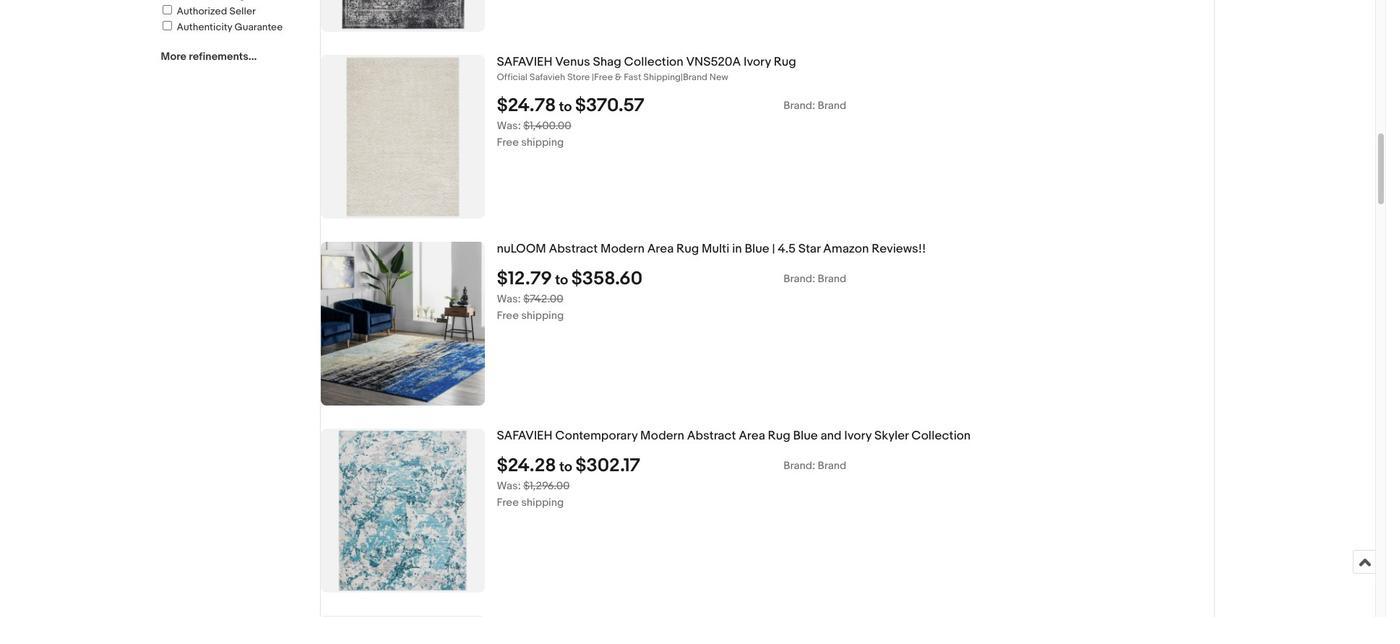 Task type: locate. For each thing, give the bounding box(es) containing it.
1 vertical spatial safavieh
[[497, 429, 553, 444]]

free down $24.78
[[497, 136, 519, 149]]

0 vertical spatial modern
[[601, 242, 645, 257]]

brand inside brand: brand was: $742.00 free shipping
[[818, 272, 846, 286]]

brand inside brand: brand was: $1,296.00 free shipping
[[818, 460, 846, 473]]

free
[[497, 136, 519, 149], [497, 309, 519, 323], [497, 496, 519, 510]]

brand:
[[784, 99, 815, 113], [784, 272, 815, 286], [784, 460, 815, 473]]

shipping inside brand: brand was: $1,296.00 free shipping
[[521, 496, 564, 510]]

3 brand from the top
[[818, 460, 846, 473]]

$24.28
[[497, 455, 556, 478]]

shipping inside brand: brand was: $1,400.00 free shipping
[[521, 136, 564, 149]]

authenticity guarantee
[[177, 21, 283, 33]]

1 shipping from the top
[[521, 136, 564, 149]]

0 horizontal spatial collection
[[624, 55, 683, 69]]

ivory right 'and'
[[844, 429, 872, 444]]

$24.78 to $370.57
[[497, 95, 644, 117]]

safavieh
[[497, 55, 553, 69], [497, 429, 553, 444]]

0 horizontal spatial area
[[647, 242, 674, 257]]

was: down $24.28
[[497, 480, 521, 494]]

1 horizontal spatial ivory
[[844, 429, 872, 444]]

rug
[[774, 55, 796, 69], [677, 242, 699, 257], [768, 429, 791, 444]]

Authenticity Guarantee checkbox
[[162, 21, 172, 30]]

authorized seller link
[[160, 5, 256, 17]]

brand: inside brand: brand was: $1,296.00 free shipping
[[784, 460, 815, 473]]

ivory right the vns520a at the top of page
[[744, 55, 771, 69]]

brand for $370.57
[[818, 99, 846, 113]]

shipping down the '$1,400.00'
[[521, 136, 564, 149]]

brand: down star
[[784, 272, 815, 286]]

3 was: from the top
[[497, 480, 521, 494]]

0 vertical spatial rug
[[774, 55, 796, 69]]

0 vertical spatial blue
[[745, 242, 770, 257]]

safavieh venus shag collection vns520a ivory rug official safavieh store |free & fast shipping|brand new
[[497, 55, 796, 83]]

1 vertical spatial free
[[497, 309, 519, 323]]

1 brand: from the top
[[784, 99, 815, 113]]

safavieh up $24.28
[[497, 429, 553, 444]]

1 vertical spatial collection
[[912, 429, 971, 444]]

2 vertical spatial to
[[559, 460, 572, 476]]

and
[[821, 429, 842, 444]]

$12.79
[[497, 268, 552, 290]]

brand: inside brand: brand was: $742.00 free shipping
[[784, 272, 815, 286]]

0 vertical spatial ivory
[[744, 55, 771, 69]]

2 vertical spatial rug
[[768, 429, 791, 444]]

0 horizontal spatial ivory
[[744, 55, 771, 69]]

2 vertical spatial brand:
[[784, 460, 815, 473]]

2 safavieh from the top
[[497, 429, 553, 444]]

3 brand: from the top
[[784, 460, 815, 473]]

0 vertical spatial to
[[559, 99, 572, 115]]

0 vertical spatial brand
[[818, 99, 846, 113]]

safavieh for safavieh contemporary modern abstract area rug blue and ivory skyler collection
[[497, 429, 553, 444]]

rug inside the nuloom abstract modern area rug multi in blue | 4.5 star amazon reviews!! link
[[677, 242, 699, 257]]

1 vertical spatial to
[[555, 272, 568, 289]]

brand inside brand: brand was: $1,400.00 free shipping
[[818, 99, 846, 113]]

1 horizontal spatial abstract
[[687, 429, 736, 444]]

collection up 'fast'
[[624, 55, 683, 69]]

|
[[772, 242, 775, 257]]

brand: down safavieh contemporary modern abstract area rug blue and ivory skyler collection link
[[784, 460, 815, 473]]

shipping
[[521, 136, 564, 149], [521, 309, 564, 323], [521, 496, 564, 510]]

$24.78
[[497, 95, 556, 117]]

free down $12.79 at the left
[[497, 309, 519, 323]]

modern up brand: brand was: $1,296.00 free shipping
[[640, 429, 684, 444]]

ivory
[[744, 55, 771, 69], [844, 429, 872, 444]]

was:
[[497, 119, 521, 133], [497, 293, 521, 306], [497, 480, 521, 494]]

safavieh venus shag collection vns520a ivory rug link
[[497, 55, 1214, 70]]

collection
[[624, 55, 683, 69], [912, 429, 971, 444]]

abstract
[[549, 242, 598, 257], [687, 429, 736, 444]]

safavieh up official
[[497, 55, 553, 69]]

rug right the vns520a at the top of page
[[774, 55, 796, 69]]

1 vertical spatial area
[[739, 429, 765, 444]]

brand down 'and'
[[818, 460, 846, 473]]

2 vertical spatial shipping
[[521, 496, 564, 510]]

0 horizontal spatial blue
[[745, 242, 770, 257]]

to inside $24.28 to $302.17
[[559, 460, 572, 476]]

abstract up $12.79 to $358.60
[[549, 242, 598, 257]]

1 horizontal spatial blue
[[793, 429, 818, 444]]

1 vertical spatial brand
[[818, 272, 846, 286]]

was: down $24.78
[[497, 119, 521, 133]]

guarantee
[[235, 21, 283, 33]]

0 vertical spatial collection
[[624, 55, 683, 69]]

1 vertical spatial modern
[[640, 429, 684, 444]]

2 was: from the top
[[497, 293, 521, 306]]

collection right skyler
[[912, 429, 971, 444]]

brand: brand was: $1,400.00 free shipping
[[497, 99, 846, 149]]

blue
[[745, 242, 770, 257], [793, 429, 818, 444]]

0 vertical spatial was:
[[497, 119, 521, 133]]

to up $1,296.00
[[559, 460, 572, 476]]

area inside safavieh contemporary modern abstract area rug blue and ivory skyler collection link
[[739, 429, 765, 444]]

safavieh inside the safavieh venus shag collection vns520a ivory rug official safavieh store |free & fast shipping|brand new
[[497, 55, 553, 69]]

3 free from the top
[[497, 496, 519, 510]]

0 horizontal spatial abstract
[[549, 242, 598, 257]]

brand: for $302.17
[[784, 460, 815, 473]]

0 vertical spatial area
[[647, 242, 674, 257]]

was: inside brand: brand was: $742.00 free shipping
[[497, 293, 521, 306]]

star
[[798, 242, 821, 257]]

more refinements...
[[161, 50, 257, 64]]

to up $742.00
[[555, 272, 568, 289]]

2 brand: from the top
[[784, 272, 815, 286]]

0 vertical spatial free
[[497, 136, 519, 149]]

was: down $12.79 at the left
[[497, 293, 521, 306]]

safavieh contemporary modern abstract area rug blue and ivory skyler collection
[[497, 429, 971, 444]]

2 free from the top
[[497, 309, 519, 323]]

brand down amazon
[[818, 272, 846, 286]]

Official Safavieh Store |Free & Fast Shipping|Brand New text field
[[497, 71, 1214, 84]]

2 vertical spatial brand
[[818, 460, 846, 473]]

authenticity guarantee link
[[160, 21, 283, 33]]

$370.57
[[575, 95, 644, 117]]

free for $12.79
[[497, 309, 519, 323]]

shipping inside brand: brand was: $742.00 free shipping
[[521, 309, 564, 323]]

shipping down $742.00
[[521, 309, 564, 323]]

1 brand from the top
[[818, 99, 846, 113]]

new
[[710, 71, 728, 83]]

brand
[[818, 99, 846, 113], [818, 272, 846, 286], [818, 460, 846, 473]]

brand: down official safavieh store |free & fast shipping|brand new text box at the top
[[784, 99, 815, 113]]

to up the '$1,400.00'
[[559, 99, 572, 115]]

2 vertical spatial free
[[497, 496, 519, 510]]

1 vertical spatial brand:
[[784, 272, 815, 286]]

shipping|brand
[[644, 71, 707, 83]]

0 vertical spatial shipping
[[521, 136, 564, 149]]

0 vertical spatial safavieh
[[497, 55, 553, 69]]

2 vertical spatial was:
[[497, 480, 521, 494]]

brand down official safavieh store |free & fast shipping|brand new text box at the top
[[818, 99, 846, 113]]

1 vertical spatial shipping
[[521, 309, 564, 323]]

1 was: from the top
[[497, 119, 521, 133]]

was: inside brand: brand was: $1,400.00 free shipping
[[497, 119, 521, 133]]

1 vertical spatial was:
[[497, 293, 521, 306]]

3 shipping from the top
[[521, 496, 564, 510]]

area inside the nuloom abstract modern area rug multi in blue | 4.5 star amazon reviews!! link
[[647, 242, 674, 257]]

area
[[647, 242, 674, 257], [739, 429, 765, 444]]

free inside brand: brand was: $742.00 free shipping
[[497, 309, 519, 323]]

modern up $358.60
[[601, 242, 645, 257]]

to
[[559, 99, 572, 115], [555, 272, 568, 289], [559, 460, 572, 476]]

reviews!!
[[872, 242, 926, 257]]

to inside $24.78 to $370.57
[[559, 99, 572, 115]]

free inside brand: brand was: $1,400.00 free shipping
[[497, 136, 519, 149]]

1 vertical spatial abstract
[[687, 429, 736, 444]]

rug left multi
[[677, 242, 699, 257]]

contemporary
[[555, 429, 638, 444]]

0 vertical spatial brand:
[[784, 99, 815, 113]]

refinements...
[[189, 50, 257, 64]]

more refinements... button
[[161, 50, 257, 64]]

1 safavieh from the top
[[497, 55, 553, 69]]

1 vertical spatial rug
[[677, 242, 699, 257]]

2 shipping from the top
[[521, 309, 564, 323]]

1 free from the top
[[497, 136, 519, 149]]

rug left 'and'
[[768, 429, 791, 444]]

1 horizontal spatial collection
[[912, 429, 971, 444]]

shipping down $1,296.00
[[521, 496, 564, 510]]

1 horizontal spatial area
[[739, 429, 765, 444]]

abstract up brand: brand was: $1,296.00 free shipping
[[687, 429, 736, 444]]

blue left 'and'
[[793, 429, 818, 444]]

modern for $358.60
[[601, 242, 645, 257]]

blue left |
[[745, 242, 770, 257]]

safavieh
[[530, 71, 565, 83]]

to inside $12.79 to $358.60
[[555, 272, 568, 289]]

was: for $24.28
[[497, 480, 521, 494]]

free inside brand: brand was: $1,296.00 free shipping
[[497, 496, 519, 510]]

official
[[497, 71, 528, 83]]

modern
[[601, 242, 645, 257], [640, 429, 684, 444]]

free down $24.28
[[497, 496, 519, 510]]

was: inside brand: brand was: $1,296.00 free shipping
[[497, 480, 521, 494]]

2 brand from the top
[[818, 272, 846, 286]]

brand: inside brand: brand was: $1,400.00 free shipping
[[784, 99, 815, 113]]



Task type: vqa. For each thing, say whether or not it's contained in the screenshot.
1st SAFAVIEH from the top of the page
yes



Task type: describe. For each thing, give the bounding box(es) containing it.
|free
[[592, 71, 613, 83]]

nuloom abstract modern area rug multi in blue | 4.5 star amazon reviews!! image
[[321, 242, 485, 406]]

free for $24.28
[[497, 496, 519, 510]]

$742.00
[[523, 293, 563, 306]]

vns520a
[[686, 55, 741, 69]]

shipping for $24.28
[[521, 496, 564, 510]]

brand for $358.60
[[818, 272, 846, 286]]

free for $24.78
[[497, 136, 519, 149]]

shipping for $12.79
[[521, 309, 564, 323]]

1 vertical spatial blue
[[793, 429, 818, 444]]

&
[[615, 71, 622, 83]]

1 vertical spatial ivory
[[844, 429, 872, 444]]

shag
[[593, 55, 621, 69]]

ivory inside the safavieh venus shag collection vns520a ivory rug official safavieh store |free & fast shipping|brand new
[[744, 55, 771, 69]]

skyler
[[875, 429, 909, 444]]

$24.28 to $302.17
[[497, 455, 640, 478]]

authorized
[[177, 5, 227, 17]]

brand: for $370.57
[[784, 99, 815, 113]]

authorized seller
[[177, 5, 256, 17]]

$302.17
[[575, 455, 640, 478]]

safavieh contemporary modern abstract area rug blue and ivory skyler collection image
[[321, 429, 485, 593]]

fast
[[624, 71, 641, 83]]

venus
[[555, 55, 590, 69]]

shipping for $24.78
[[521, 136, 564, 149]]

4.5
[[778, 242, 796, 257]]

seller
[[229, 5, 256, 17]]

brand for $302.17
[[818, 460, 846, 473]]

brand: brand was: $742.00 free shipping
[[497, 272, 846, 323]]

rug inside safavieh contemporary modern abstract area rug blue and ivory skyler collection link
[[768, 429, 791, 444]]

to for $24.28
[[559, 460, 572, 476]]

to for $24.78
[[559, 99, 572, 115]]

safavieh skyler collection sky126m blue / ivory rug image
[[321, 617, 485, 618]]

brand: brand was: $1,296.00 free shipping
[[497, 460, 846, 510]]

safavieh evoke collection evk256r black / grey rug image
[[321, 0, 485, 32]]

safavieh for safavieh venus shag collection vns520a ivory rug official safavieh store |free & fast shipping|brand new
[[497, 55, 553, 69]]

multi
[[702, 242, 730, 257]]

rug inside the safavieh venus shag collection vns520a ivory rug official safavieh store |free & fast shipping|brand new
[[774, 55, 796, 69]]

more
[[161, 50, 186, 64]]

to for $12.79
[[555, 272, 568, 289]]

safavieh contemporary modern abstract area rug blue and ivory skyler collection link
[[497, 429, 1214, 444]]

nuloom abstract modern area rug multi in blue | 4.5 star amazon reviews!! link
[[497, 242, 1214, 257]]

$1,296.00
[[523, 480, 570, 494]]

nuloom abstract modern area rug multi in blue | 4.5 star amazon reviews!!
[[497, 242, 926, 257]]

0 vertical spatial abstract
[[549, 242, 598, 257]]

Authorized Seller checkbox
[[162, 5, 172, 14]]

$1,400.00
[[523, 119, 571, 133]]

nuloom
[[497, 242, 546, 257]]

authenticity
[[177, 21, 232, 33]]

collection inside the safavieh venus shag collection vns520a ivory rug official safavieh store |free & fast shipping|brand new
[[624, 55, 683, 69]]

brand: for $358.60
[[784, 272, 815, 286]]

amazon
[[823, 242, 869, 257]]

in
[[732, 242, 742, 257]]

$358.60
[[571, 268, 643, 290]]

safavieh venus shag collection vns520a ivory rug image
[[321, 55, 485, 219]]

was: for $12.79
[[497, 293, 521, 306]]

was: for $24.78
[[497, 119, 521, 133]]

$12.79 to $358.60
[[497, 268, 643, 290]]

store
[[567, 71, 590, 83]]

modern for $302.17
[[640, 429, 684, 444]]



